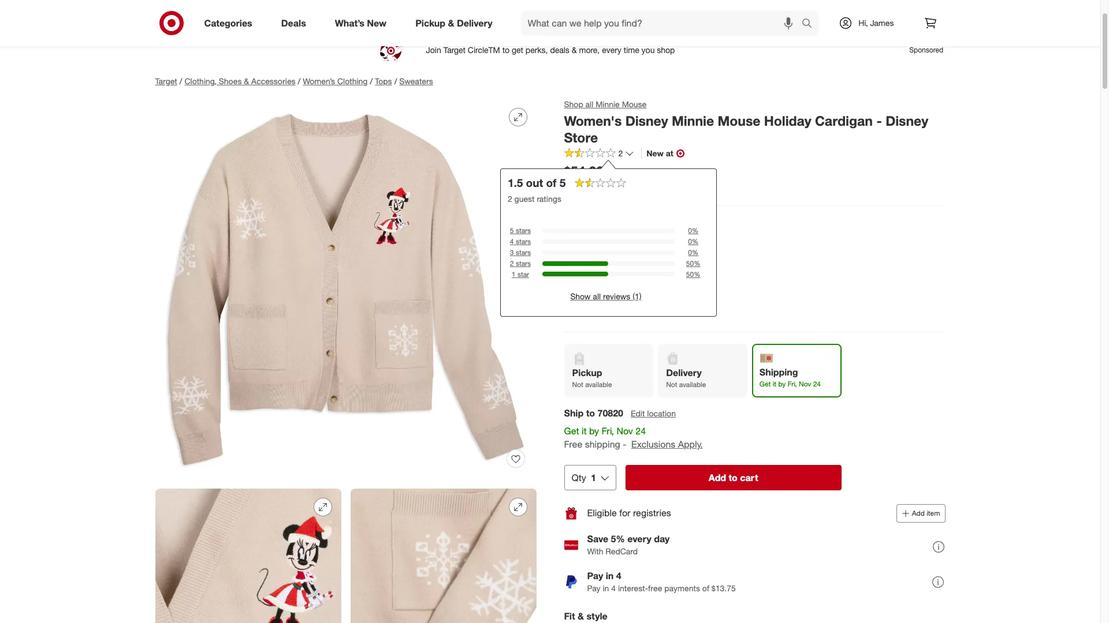 Task type: locate. For each thing, give the bounding box(es) containing it.
fit & style
[[564, 611, 608, 623]]

/ right 'target' link
[[180, 76, 182, 86]]

by down the shipping
[[778, 380, 786, 389]]

1 horizontal spatial by
[[778, 380, 786, 389]]

1 0 % from the top
[[688, 227, 698, 235]]

new right the what's
[[367, 17, 387, 29]]

& right fit
[[578, 611, 584, 623]]

0 vertical spatial mouse
[[622, 99, 647, 109]]

location
[[647, 409, 676, 419]]

minnie up at in the right of the page
[[672, 113, 714, 129]]

1 horizontal spatial new
[[647, 149, 664, 159]]

0 horizontal spatial by
[[589, 426, 599, 437]]

0 horizontal spatial delivery
[[457, 17, 492, 29]]

2 vertical spatial 2
[[510, 259, 514, 268]]

1 vertical spatial all
[[593, 292, 601, 301]]

save
[[482, 8, 500, 18], [587, 534, 608, 545]]

all for show all reviews (1)
[[593, 292, 601, 301]]

0 horizontal spatial to
[[586, 408, 595, 419]]

- inside get it by fri, nov 24 free shipping - exclusions apply.
[[623, 439, 626, 451]]

1 available from the left
[[585, 381, 612, 389]]

l link
[[595, 291, 621, 316]]

it down the shipping
[[773, 380, 776, 389]]

2 for 2
[[618, 149, 623, 159]]

in left 'interest-'
[[603, 584, 609, 594]]

stars down 4 stars
[[516, 248, 531, 257]]

5 up 4 stars
[[510, 227, 514, 235]]

for
[[619, 508, 630, 519]]

on
[[502, 8, 511, 18]]

4 left 'interest-'
[[611, 584, 616, 594]]

guest
[[514, 194, 535, 204]]

show
[[570, 292, 591, 301]]

1 vertical spatial by
[[589, 426, 599, 437]]

$13.75
[[712, 584, 736, 594]]

save left on
[[482, 8, 500, 18]]

1 horizontal spatial mouse
[[718, 113, 760, 129]]

delivery
[[457, 17, 492, 29], [666, 367, 702, 379]]

item
[[927, 509, 940, 518]]

xl right reviews in the top right of the page
[[633, 297, 644, 309]]

1 horizontal spatial fri,
[[788, 380, 797, 389]]

0 vertical spatial minnie
[[596, 99, 620, 109]]

5
[[560, 176, 566, 190], [510, 227, 514, 235]]

1 vertical spatial delivery
[[666, 367, 702, 379]]

0 horizontal spatial get
[[564, 426, 579, 437]]

0 vertical spatial in
[[606, 571, 614, 582]]

available inside the pickup not available
[[585, 381, 612, 389]]

save inside save 5% every day with redcard
[[587, 534, 608, 545]]

%
[[692, 227, 698, 235], [692, 238, 698, 246], [692, 248, 698, 257], [694, 259, 700, 268], [694, 270, 700, 279]]

2 vertical spatial 0
[[688, 248, 692, 257]]

0 vertical spatial group
[[563, 218, 945, 268]]

0 horizontal spatial of
[[546, 176, 556, 190]]

womens plus
[[630, 245, 686, 256]]

minnie up women's
[[596, 99, 620, 109]]

1 vertical spatial to
[[729, 472, 738, 484]]

delivery not available
[[666, 367, 706, 389]]

1 0 from the top
[[688, 227, 692, 235]]

clothing, shoes & accessories link
[[185, 76, 295, 86]]

5%
[[611, 534, 625, 545]]

0 horizontal spatial new
[[367, 17, 387, 29]]

0 vertical spatial add
[[709, 472, 726, 484]]

chart
[[620, 272, 639, 282]]

2 not from the left
[[666, 381, 677, 389]]

1 horizontal spatial -
[[876, 113, 882, 129]]

3 0 % from the top
[[688, 248, 698, 257]]

0 vertical spatial pay
[[587, 571, 603, 582]]

1
[[512, 270, 516, 279], [591, 472, 596, 484]]

delivery left on
[[457, 17, 492, 29]]

of up ratings
[[546, 176, 556, 190]]

1 vertical spatial group
[[563, 270, 945, 321]]

available inside "delivery not available"
[[679, 381, 706, 389]]

pickup for &
[[415, 17, 445, 29]]

to inside button
[[729, 472, 738, 484]]

0 vertical spatial by
[[778, 380, 786, 389]]

0 horizontal spatial 1
[[512, 270, 516, 279]]

group containing size group
[[563, 218, 945, 268]]

% for 4 stars
[[692, 238, 698, 246]]

3
[[510, 248, 514, 257]]

target link
[[155, 76, 177, 86]]

it inside get it by fri, nov 24 free shipping - exclusions apply.
[[582, 426, 587, 437]]

4
[[510, 238, 514, 246], [616, 571, 621, 582], [611, 584, 616, 594]]

0 horizontal spatial save
[[482, 8, 500, 18]]

0 vertical spatial 24
[[813, 380, 821, 389]]

edit
[[631, 409, 645, 419]]

what's
[[335, 17, 364, 29]]

shop
[[564, 99, 583, 109]]

add inside button
[[709, 472, 726, 484]]

/ right tops
[[394, 76, 397, 86]]

0 horizontal spatial 5
[[510, 227, 514, 235]]

1 horizontal spatial add
[[912, 509, 925, 518]]

every
[[627, 534, 651, 545]]

1 50 % from the top
[[686, 259, 700, 268]]

0 horizontal spatial add
[[709, 472, 726, 484]]

2 0 from the top
[[688, 238, 692, 246]]

1 vertical spatial nov
[[617, 426, 633, 437]]

save up with
[[587, 534, 608, 545]]

1 vertical spatial 0 %
[[688, 238, 698, 246]]

available
[[585, 381, 612, 389], [679, 381, 706, 389]]

2 for 2 stars
[[510, 259, 514, 268]]

1 vertical spatial pickup
[[572, 367, 602, 379]]

stars up the 3 stars
[[516, 238, 531, 246]]

pay up style
[[587, 584, 601, 594]]

24 inside "shipping get it by fri, nov 24"
[[813, 380, 821, 389]]

not inside "delivery not available"
[[666, 381, 677, 389]]

1 horizontal spatial nov
[[799, 380, 811, 389]]

2
[[618, 149, 623, 159], [508, 194, 512, 204], [510, 259, 514, 268]]

4 up 3
[[510, 238, 514, 246]]

womens down group
[[573, 245, 610, 256]]

to left cart
[[729, 472, 738, 484]]

0 horizontal spatial fri,
[[602, 426, 614, 437]]

with
[[587, 547, 603, 557]]

/ left tops
[[370, 76, 373, 86]]

1 horizontal spatial 1
[[591, 472, 596, 484]]

/ left women's
[[298, 76, 301, 86]]

target / clothing, shoes & accessories / women's clothing / tops / sweaters
[[155, 76, 433, 86]]

size left group
[[564, 218, 581, 230]]

all left l
[[593, 292, 601, 301]]

nov inside "shipping get it by fri, nov 24"
[[799, 380, 811, 389]]

stars
[[516, 227, 531, 235], [516, 238, 531, 246], [516, 248, 531, 257], [516, 259, 531, 268]]

women's clothing link
[[303, 76, 368, 86]]

1 vertical spatial pay
[[587, 584, 601, 594]]

1 horizontal spatial it
[[773, 380, 776, 389]]

get it by fri, nov 24 free shipping - exclusions apply.
[[564, 426, 703, 451]]

0 vertical spatial nov
[[799, 380, 811, 389]]

1 horizontal spatial 5
[[560, 176, 566, 190]]

not up location
[[666, 381, 677, 389]]

4 up 'interest-'
[[616, 571, 621, 582]]

0 vertical spatial all
[[585, 99, 593, 109]]

0 horizontal spatial xl
[[586, 271, 598, 282]]

get
[[759, 380, 771, 389], [564, 426, 579, 437]]

fri, inside "shipping get it by fri, nov 24"
[[788, 380, 797, 389]]

1 horizontal spatial to
[[729, 472, 738, 484]]

1 stars from the top
[[516, 227, 531, 235]]

size left chart
[[603, 272, 618, 282]]

2 for 2 guest ratings
[[508, 194, 512, 204]]

1 vertical spatial add
[[912, 509, 925, 518]]

not up ship on the bottom right
[[572, 381, 583, 389]]

0 horizontal spatial nov
[[617, 426, 633, 437]]

4 stars from the top
[[516, 259, 531, 268]]

all inside shop all minnie mouse women's disney minnie mouse holiday cardigan - disney store
[[585, 99, 593, 109]]

stars for 5 stars
[[516, 227, 531, 235]]

1 not from the left
[[572, 381, 583, 389]]

0 vertical spatial pickup
[[415, 17, 445, 29]]

2 vertical spatial 0 %
[[688, 248, 698, 257]]

1 vertical spatial -
[[623, 439, 626, 451]]

1 horizontal spatial pickup
[[572, 367, 602, 379]]

0 % for 5 stars
[[688, 227, 698, 235]]

1 vertical spatial 2
[[508, 194, 512, 204]]

pickup not available
[[572, 367, 612, 389]]

it up free
[[582, 426, 587, 437]]

1 horizontal spatial get
[[759, 380, 771, 389]]

5 up ratings
[[560, 176, 566, 190]]

to for 70820
[[586, 408, 595, 419]]

all inside button
[[593, 292, 601, 301]]

save 5% every day with redcard
[[587, 534, 670, 557]]

womens inside "link"
[[573, 245, 610, 256]]

all
[[585, 99, 593, 109], [593, 292, 601, 301]]

to right ship on the bottom right
[[586, 408, 595, 419]]

shipping
[[759, 367, 798, 378]]

1 horizontal spatial save
[[587, 534, 608, 545]]

pay in 4 pay in 4 interest-free payments of $13.75
[[587, 571, 736, 594]]

$54.99
[[564, 163, 604, 179]]

stars for 4 stars
[[516, 238, 531, 246]]

(1)
[[633, 292, 641, 301]]

pickup for not
[[572, 367, 602, 379]]

2 vertical spatial 4
[[611, 584, 616, 594]]

0 horizontal spatial it
[[582, 426, 587, 437]]

add inside button
[[912, 509, 925, 518]]

edit location
[[631, 409, 676, 419]]

get down the shipping
[[759, 380, 771, 389]]

0 vertical spatial save
[[482, 8, 500, 18]]

50 for star
[[686, 270, 694, 279]]

xl up show
[[586, 271, 598, 282]]

1 group from the top
[[563, 218, 945, 268]]

0 vertical spatial 0
[[688, 227, 692, 235]]

xl inside 'link'
[[633, 297, 644, 309]]

2 disney from the left
[[886, 113, 928, 129]]

0 vertical spatial it
[[773, 380, 776, 389]]

24 inside get it by fri, nov 24 free shipping - exclusions apply.
[[636, 426, 646, 437]]

top
[[514, 8, 525, 18]]

1 horizontal spatial delivery
[[666, 367, 702, 379]]

What can we help you find? suggestions appear below search field
[[521, 10, 805, 36]]

size
[[564, 218, 581, 230], [564, 271, 581, 282], [603, 272, 618, 282]]

0 horizontal spatial pickup
[[415, 17, 445, 29]]

2 group from the top
[[563, 270, 945, 321]]

0 vertical spatial get
[[759, 380, 771, 389]]

edit location button
[[630, 408, 676, 421]]

2 left guest
[[508, 194, 512, 204]]

delivery up location
[[666, 367, 702, 379]]

1 horizontal spatial of
[[702, 584, 709, 594]]

size group womens
[[564, 218, 652, 230]]

1 horizontal spatial 24
[[813, 380, 821, 389]]

add
[[709, 472, 726, 484], [912, 509, 925, 518]]

2 50 from the top
[[686, 270, 694, 279]]

new left at in the right of the page
[[647, 149, 664, 159]]

1 vertical spatial 24
[[636, 426, 646, 437]]

1 vertical spatial of
[[702, 584, 709, 594]]

2 down 3
[[510, 259, 514, 268]]

3 0 from the top
[[688, 248, 692, 257]]

0 vertical spatial -
[[876, 113, 882, 129]]

24
[[813, 380, 821, 389], [636, 426, 646, 437]]

womens left "plus"
[[630, 245, 666, 256]]

all right shop
[[585, 99, 593, 109]]

delivery inside "delivery not available"
[[666, 367, 702, 379]]

to for cart
[[729, 472, 738, 484]]

stars for 2 stars
[[516, 259, 531, 268]]

pickup inside the pickup not available
[[572, 367, 602, 379]]

pay
[[587, 571, 603, 582], [587, 584, 601, 594]]

0 for 3 stars
[[688, 248, 692, 257]]

add for add to cart
[[709, 472, 726, 484]]

1 vertical spatial new
[[647, 149, 664, 159]]

size chart button
[[602, 271, 640, 284]]

3 stars from the top
[[516, 248, 531, 257]]

& left find
[[546, 8, 551, 18]]

categories
[[204, 17, 252, 29]]

0 horizontal spatial disney
[[625, 113, 668, 129]]

1 horizontal spatial xl
[[633, 297, 644, 309]]

0 vertical spatial 0 %
[[688, 227, 698, 235]]

2 up $54.99 when purchased online
[[618, 149, 623, 159]]

size for size xl size chart
[[564, 271, 581, 282]]

1 horizontal spatial available
[[679, 381, 706, 389]]

2 50 % from the top
[[686, 270, 700, 279]]

stars up star
[[516, 259, 531, 268]]

stars up 4 stars
[[516, 227, 531, 235]]

1 left star
[[512, 270, 516, 279]]

- right cardigan
[[876, 113, 882, 129]]

m
[[574, 297, 582, 309]]

pay down with
[[587, 571, 603, 582]]

- right shipping
[[623, 439, 626, 451]]

0 horizontal spatial not
[[572, 381, 583, 389]]

it inside "shipping get it by fri, nov 24"
[[773, 380, 776, 389]]

1.5 out of 5
[[508, 176, 566, 190]]

style
[[587, 611, 608, 623]]

0 vertical spatial 50 %
[[686, 259, 700, 268]]

fit
[[564, 611, 575, 623]]

saving
[[672, 8, 697, 18]]

0 vertical spatial fri,
[[788, 380, 797, 389]]

gifts
[[528, 8, 543, 18]]

4 / from the left
[[394, 76, 397, 86]]

2 stars from the top
[[516, 238, 531, 246]]

add item button
[[896, 505, 945, 523]]

tops
[[375, 76, 392, 86]]

by up shipping
[[589, 426, 599, 437]]

1 right qty
[[591, 472, 596, 484]]

accessories
[[251, 76, 295, 86]]

1 vertical spatial get
[[564, 426, 579, 437]]

1 50 from the top
[[686, 259, 694, 268]]

2 available from the left
[[679, 381, 706, 389]]

xl link
[[625, 291, 652, 316]]

size up show
[[564, 271, 581, 282]]

&
[[546, 8, 551, 18], [448, 17, 454, 29], [244, 76, 249, 86], [578, 611, 584, 623]]

xl
[[586, 271, 598, 282], [633, 297, 644, 309]]

2 0 % from the top
[[688, 238, 698, 246]]

0 vertical spatial 2
[[618, 149, 623, 159]]

1 horizontal spatial disney
[[886, 113, 928, 129]]

2 guest ratings
[[508, 194, 561, 204]]

pickup & delivery
[[415, 17, 492, 29]]

fri, down the shipping
[[788, 380, 797, 389]]

2 pay from the top
[[587, 584, 601, 594]]

1 vertical spatial minnie
[[672, 113, 714, 129]]

show all reviews (1) button
[[570, 291, 641, 303]]

of
[[546, 176, 556, 190], [702, 584, 709, 594]]

get up free
[[564, 426, 579, 437]]

% for 1 star
[[694, 270, 700, 279]]

1 pay from the top
[[587, 571, 603, 582]]

1 vertical spatial 50
[[686, 270, 694, 279]]

womens
[[615, 218, 652, 230], [573, 245, 610, 256], [630, 245, 666, 256]]

by
[[778, 380, 786, 389], [589, 426, 599, 437]]

of left $13.75
[[702, 584, 709, 594]]

womens for 'womens' "link"
[[573, 245, 610, 256]]

group
[[563, 218, 945, 268], [563, 270, 945, 321]]

in down redcard at the bottom right of the page
[[606, 571, 614, 582]]

not for delivery
[[666, 381, 677, 389]]

plus
[[669, 245, 686, 256]]

add left cart
[[709, 472, 726, 484]]

by inside get it by fri, nov 24 free shipping - exclusions apply.
[[589, 426, 599, 437]]

0 vertical spatial to
[[586, 408, 595, 419]]

0 vertical spatial delivery
[[457, 17, 492, 29]]

not inside the pickup not available
[[572, 381, 583, 389]]

0 vertical spatial 5
[[560, 176, 566, 190]]

1 horizontal spatial not
[[666, 381, 677, 389]]

0 horizontal spatial 24
[[636, 426, 646, 437]]

womens up womens plus
[[615, 218, 652, 230]]

add left the item at the right
[[912, 509, 925, 518]]

1 vertical spatial 0
[[688, 238, 692, 246]]

1 vertical spatial fri,
[[602, 426, 614, 437]]

fri, up shipping
[[602, 426, 614, 437]]

nov inside get it by fri, nov 24 free shipping - exclusions apply.
[[617, 426, 633, 437]]

new
[[367, 17, 387, 29], [647, 149, 664, 159]]

1 vertical spatial it
[[582, 426, 587, 437]]

save for on
[[482, 8, 500, 18]]

0 horizontal spatial -
[[623, 439, 626, 451]]



Task type: vqa. For each thing, say whether or not it's contained in the screenshot.
Kids' for $149.99 Schwinn Iris 16" Kids' Bike - Purple
no



Task type: describe. For each thing, give the bounding box(es) containing it.
search button
[[797, 10, 824, 38]]

1 vertical spatial mouse
[[718, 113, 760, 129]]

of inside pay in 4 pay in 4 interest-free payments of $13.75
[[702, 584, 709, 594]]

% for 3 stars
[[692, 248, 698, 257]]

clothing,
[[185, 76, 217, 86]]

not for pickup
[[572, 381, 583, 389]]

% for 5 stars
[[692, 227, 698, 235]]

add for add item
[[912, 509, 925, 518]]

free
[[648, 584, 662, 594]]

categories link
[[194, 10, 267, 36]]

online
[[628, 183, 650, 193]]

0 % for 3 stars
[[688, 248, 698, 257]]

0 vertical spatial xl
[[586, 271, 598, 282]]

apply.
[[678, 439, 703, 451]]

image gallery element
[[155, 99, 536, 624]]

0 vertical spatial 1
[[512, 270, 516, 279]]

save for 5%
[[587, 534, 608, 545]]

clothing
[[337, 76, 368, 86]]

pickup & delivery link
[[406, 10, 507, 36]]

1 vertical spatial 4
[[616, 571, 621, 582]]

2 link
[[564, 148, 634, 161]]

$54.99 when purchased online
[[564, 163, 650, 193]]

ship
[[564, 408, 584, 419]]

womens link
[[565, 238, 618, 263]]

available for delivery
[[679, 381, 706, 389]]

2 / from the left
[[298, 76, 301, 86]]

show all reviews (1)
[[570, 292, 641, 301]]

new
[[569, 8, 584, 18]]

0 vertical spatial of
[[546, 176, 556, 190]]

1 / from the left
[[180, 76, 182, 86]]

0 horizontal spatial minnie
[[596, 99, 620, 109]]

group
[[584, 218, 610, 230]]

eligible
[[587, 508, 617, 519]]

fri, inside get it by fri, nov 24 free shipping - exclusions apply.
[[602, 426, 614, 437]]

4 stars
[[510, 238, 531, 246]]

exclusions apply. link
[[631, 439, 703, 451]]

women&#39;s disney minnie mouse holiday cardigan - disney store, 2 of 5 image
[[155, 489, 341, 624]]

get inside "shipping get it by fri, nov 24"
[[759, 380, 771, 389]]

shipping
[[585, 439, 620, 451]]

1 vertical spatial 5
[[510, 227, 514, 235]]

women&#39;s disney minnie mouse holiday cardigan - disney store, 3 of 5 image
[[350, 489, 536, 624]]

% for 2 stars
[[694, 259, 700, 268]]

add to cart button
[[625, 465, 841, 491]]

hi, james
[[858, 18, 894, 28]]

james
[[870, 18, 894, 28]]

holiday
[[764, 113, 811, 129]]

week.
[[627, 8, 649, 18]]

target
[[155, 76, 177, 86]]

stars for 3 stars
[[516, 248, 531, 257]]

get inside get it by fri, nov 24 free shipping - exclusions apply.
[[564, 426, 579, 437]]

add to cart
[[709, 472, 758, 484]]

women's
[[564, 113, 622, 129]]

2 stars
[[510, 259, 531, 268]]

0 vertical spatial 4
[[510, 238, 514, 246]]

cart
[[740, 472, 758, 484]]

0 for 4 stars
[[688, 238, 692, 246]]

0 horizontal spatial mouse
[[622, 99, 647, 109]]

women's
[[303, 76, 335, 86]]

interest-
[[618, 584, 648, 594]]

all for shop all minnie mouse women's disney minnie mouse holiday cardigan - disney store
[[585, 99, 593, 109]]

advertisement region
[[146, 36, 955, 64]]

50 % for stars
[[686, 259, 700, 268]]

start
[[651, 8, 670, 18]]

ratings
[[537, 194, 561, 204]]

1 horizontal spatial minnie
[[672, 113, 714, 129]]

womens for womens plus
[[630, 245, 666, 256]]

what's new link
[[325, 10, 401, 36]]

add item
[[912, 509, 940, 518]]

qty
[[572, 472, 586, 484]]

what's new
[[335, 17, 387, 29]]

find
[[553, 8, 566, 18]]

payments
[[664, 584, 700, 594]]

purchased
[[587, 183, 626, 193]]

size inside size xl size chart
[[603, 272, 618, 282]]

sweaters
[[399, 76, 433, 86]]

0 vertical spatial new
[[367, 17, 387, 29]]

1 star
[[512, 270, 529, 279]]

shoes
[[219, 76, 242, 86]]

new at
[[647, 149, 673, 159]]

70820
[[598, 408, 623, 419]]

- inside shop all minnie mouse women's disney minnie mouse holiday cardigan - disney store
[[876, 113, 882, 129]]

& right shoes
[[244, 76, 249, 86]]

each
[[608, 8, 625, 18]]

l
[[605, 297, 611, 309]]

& left on
[[448, 17, 454, 29]]

womens plus link
[[623, 238, 694, 263]]

shipping get it by fri, nov 24
[[759, 367, 821, 389]]

3 / from the left
[[370, 76, 373, 86]]

0 for 5 stars
[[688, 227, 692, 235]]

reviews
[[603, 292, 630, 301]]

1 disney from the left
[[625, 113, 668, 129]]

1 vertical spatial 1
[[591, 472, 596, 484]]

free
[[564, 439, 582, 451]]

shop all minnie mouse women's disney minnie mouse holiday cardigan - disney store
[[564, 99, 928, 145]]

qty 1
[[572, 472, 596, 484]]

1 vertical spatial in
[[603, 584, 609, 594]]

deals
[[586, 8, 605, 18]]

save on top gifts & find new deals each week. start saving
[[482, 8, 697, 18]]

group containing size
[[563, 270, 945, 321]]

3 stars
[[510, 248, 531, 257]]

1.5
[[508, 176, 523, 190]]

0 % for 4 stars
[[688, 238, 698, 246]]

available for pickup
[[585, 381, 612, 389]]

50 for stars
[[686, 259, 694, 268]]

star
[[517, 270, 529, 279]]

sweaters link
[[399, 76, 433, 86]]

by inside "shipping get it by fri, nov 24"
[[778, 380, 786, 389]]

size for size group womens
[[564, 218, 581, 230]]

50 % for star
[[686, 270, 700, 279]]

out
[[526, 176, 543, 190]]

eligible for registries
[[587, 508, 671, 519]]

redcard
[[606, 547, 638, 557]]

m link
[[565, 291, 591, 316]]

search
[[797, 18, 824, 30]]

day
[[654, 534, 670, 545]]

cardigan
[[815, 113, 873, 129]]

ship to 70820
[[564, 408, 623, 419]]

women&#39;s disney minnie mouse holiday cardigan - disney store, 1 of 5 image
[[155, 99, 536, 480]]



